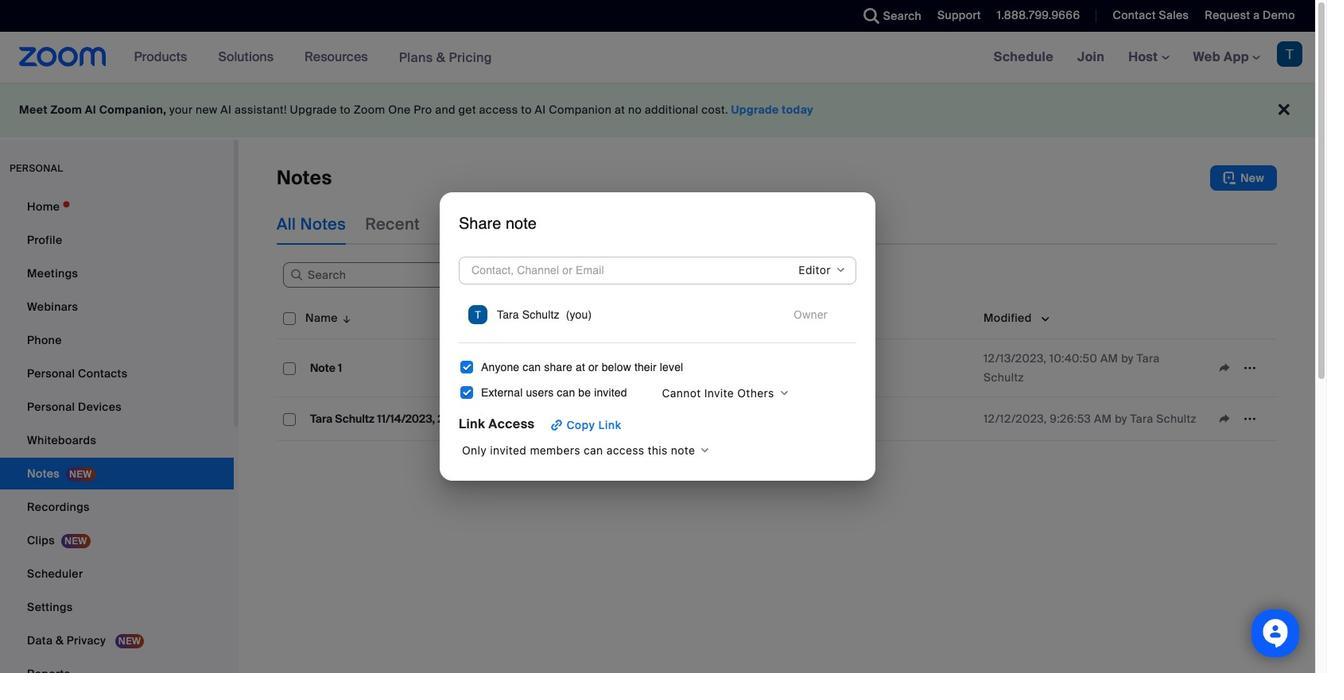 Task type: locate. For each thing, give the bounding box(es) containing it.
at left or
[[576, 361, 585, 373]]

12/12/2023, 9:26:53 am by tara schultz
[[984, 412, 1197, 426]]

& for privacy
[[56, 634, 64, 648]]

invited down access
[[490, 444, 527, 457]]

profile link
[[0, 224, 234, 256]]

& for pricing
[[436, 49, 446, 66]]

access
[[489, 416, 535, 433]]

their
[[635, 361, 657, 373]]

access inside meet zoom ai companion, footer
[[479, 103, 518, 117]]

tabs of all notes page tab list
[[277, 204, 786, 245]]

am right the 9:26:53
[[1094, 412, 1112, 426]]

notes
[[277, 165, 332, 190], [300, 214, 346, 235], [466, 214, 511, 235]]

1 vertical spatial &
[[56, 634, 64, 648]]

anyone can share at or below their level
[[481, 361, 683, 373]]

12/13/2023, 10:40:50 am by tara schultz
[[984, 352, 1160, 385]]

by inside the 12/13/2023, 10:40:50 am by tara schultz
[[1122, 352, 1134, 366]]

0 horizontal spatial upgrade
[[290, 103, 337, 117]]

(you)
[[566, 309, 592, 322]]

support link
[[926, 0, 985, 32], [938, 8, 981, 22]]

0 vertical spatial by
[[1122, 352, 1134, 366]]

sales
[[1159, 8, 1189, 22]]

owner menu item
[[465, 301, 850, 330]]

1 horizontal spatial access
[[607, 444, 644, 457]]

all notes
[[277, 214, 346, 235]]

0 vertical spatial personal
[[27, 367, 75, 381]]

editor
[[799, 263, 831, 277]]

by for 10:40:50
[[1122, 352, 1134, 366]]

banner
[[0, 32, 1315, 84]]

zoom left one
[[354, 103, 385, 117]]

1 horizontal spatial note
[[671, 444, 695, 457]]

tara down note
[[310, 412, 333, 426]]

personal inside personal contacts link
[[27, 367, 75, 381]]

1.888.799.9666
[[997, 8, 1080, 22]]

webinars
[[27, 300, 78, 314]]

& right plans
[[436, 49, 446, 66]]

1 vertical spatial by
[[1115, 412, 1128, 426]]

1 vertical spatial invited
[[490, 444, 527, 457]]

personal inside personal devices link
[[27, 400, 75, 414]]

contact sales link up 'join'
[[1101, 0, 1193, 32]]

0 horizontal spatial ai
[[85, 103, 96, 117]]

1 horizontal spatial at
[[615, 103, 625, 117]]

2 vertical spatial can
[[584, 444, 603, 457]]

contact
[[1113, 8, 1156, 22]]

1 vertical spatial can
[[557, 387, 575, 399]]

am
[[1101, 352, 1119, 366], [1094, 412, 1112, 426]]

settings link
[[0, 592, 234, 624]]

note right share
[[506, 215, 537, 233]]

product information navigation
[[122, 32, 504, 84]]

3 ai from the left
[[535, 103, 546, 117]]

anyone
[[481, 361, 520, 373]]

notes up all notes on the left top of the page
[[277, 165, 332, 190]]

0 horizontal spatial zoom
[[50, 103, 82, 117]]

invited
[[594, 387, 627, 399], [490, 444, 527, 457]]

whiteboards link
[[0, 425, 234, 457]]

ai left the companion
[[535, 103, 546, 117]]

1 zoom from the left
[[50, 103, 82, 117]]

2 horizontal spatial ai
[[535, 103, 546, 117]]

tara right tara schultz image
[[497, 309, 519, 322]]

zoom logo image
[[19, 47, 106, 67]]

12/12/2023,
[[984, 412, 1047, 426]]

webinars link
[[0, 291, 234, 323]]

to left the companion
[[521, 103, 532, 117]]

new
[[1241, 171, 1265, 185]]

can left be
[[557, 387, 575, 399]]

access
[[479, 103, 518, 117], [607, 444, 644, 457]]

personal down the phone
[[27, 367, 75, 381]]

am right the 10:40:50
[[1101, 352, 1119, 366]]

1 vertical spatial at
[[576, 361, 585, 373]]

modified
[[984, 311, 1032, 325]]

zoom right meet
[[50, 103, 82, 117]]

be
[[578, 387, 591, 399]]

1 vertical spatial personal
[[27, 400, 75, 414]]

at left no
[[615, 103, 625, 117]]

users
[[526, 387, 554, 399]]

0 vertical spatial am
[[1101, 352, 1119, 366]]

1 horizontal spatial to
[[521, 103, 532, 117]]

arrow down image
[[338, 309, 353, 328]]

to
[[340, 103, 351, 117], [521, 103, 532, 117]]

ai left companion,
[[85, 103, 96, 117]]

link right copy
[[599, 418, 622, 432]]

upgrade down 'product information' navigation
[[290, 103, 337, 117]]

by right the 9:26:53
[[1115, 412, 1128, 426]]

this
[[648, 444, 668, 457]]

personal up the whiteboards at the bottom left of the page
[[27, 400, 75, 414]]

& inside the personal menu menu
[[56, 634, 64, 648]]

clips
[[27, 534, 55, 548]]

notes for my
[[466, 214, 511, 235]]

0 vertical spatial &
[[436, 49, 446, 66]]

0 horizontal spatial note
[[506, 215, 537, 233]]

companion,
[[99, 103, 166, 117]]

1.888.799.9666 button
[[985, 0, 1084, 32], [997, 8, 1080, 22]]

upgrade right cost.
[[731, 103, 779, 117]]

a
[[1254, 8, 1260, 22]]

can left 'share'
[[523, 361, 541, 373]]

banner containing schedule
[[0, 32, 1315, 84]]

personal for personal contacts
[[27, 367, 75, 381]]

by right the 10:40:50
[[1122, 352, 1134, 366]]

scheduler link
[[0, 558, 234, 590]]

my notes
[[439, 214, 511, 235]]

owner
[[794, 308, 828, 322], [778, 311, 813, 325]]

0 vertical spatial note
[[506, 215, 537, 233]]

1 horizontal spatial upgrade
[[731, 103, 779, 117]]

am for 9:26:53
[[1094, 412, 1112, 426]]

request
[[1205, 8, 1251, 22]]

1 horizontal spatial can
[[557, 387, 575, 399]]

to left one
[[340, 103, 351, 117]]

shared
[[530, 214, 586, 235]]

1 horizontal spatial link
[[599, 418, 622, 432]]

0 vertical spatial can
[[523, 361, 541, 373]]

0 horizontal spatial to
[[340, 103, 351, 117]]

1 vertical spatial am
[[1094, 412, 1112, 426]]

only
[[462, 444, 487, 457]]

0 horizontal spatial invited
[[490, 444, 527, 457]]

1 vertical spatial access
[[607, 444, 644, 457]]

1 horizontal spatial ai
[[221, 103, 232, 117]]

Search text field
[[283, 262, 490, 288]]

0 horizontal spatial &
[[56, 634, 64, 648]]

1 personal from the top
[[27, 367, 75, 381]]

access left this
[[607, 444, 644, 457]]

note
[[506, 215, 537, 233], [671, 444, 695, 457]]

personal
[[27, 367, 75, 381], [27, 400, 75, 414]]

notes right my
[[466, 214, 511, 235]]

by
[[1122, 352, 1134, 366], [1115, 412, 1128, 426]]

0 vertical spatial invited
[[594, 387, 627, 399]]

contact sales link up meetings navigation
[[1113, 8, 1189, 22]]

notes for all
[[300, 214, 346, 235]]

meetings link
[[0, 258, 234, 290]]

0 vertical spatial access
[[479, 103, 518, 117]]

cell
[[620, 404, 771, 434]]

name
[[305, 311, 338, 325]]

tara right the 10:40:50
[[1137, 352, 1160, 366]]

copy
[[567, 418, 595, 432]]

1 vertical spatial note
[[671, 444, 695, 457]]

1 horizontal spatial zoom
[[354, 103, 385, 117]]

& inside 'product information' navigation
[[436, 49, 446, 66]]

invited right be
[[594, 387, 627, 399]]

0 horizontal spatial at
[[576, 361, 585, 373]]

link up only
[[459, 416, 485, 433]]

0 horizontal spatial access
[[479, 103, 518, 117]]

all
[[277, 214, 296, 235]]

meet zoom ai companion, footer
[[0, 83, 1315, 138]]

application
[[277, 297, 1289, 453], [627, 356, 765, 380]]

invited inside only invited members can access this note popup button
[[490, 444, 527, 457]]

2 horizontal spatial can
[[584, 444, 603, 457]]

ai right the new
[[221, 103, 232, 117]]

0 vertical spatial at
[[615, 103, 625, 117]]

schultz
[[522, 309, 560, 322], [984, 371, 1024, 385], [335, 412, 375, 426], [1157, 412, 1197, 426]]

or
[[588, 361, 599, 373]]

schedule link
[[982, 32, 1066, 83]]

note 1
[[310, 361, 342, 375]]

zoom
[[50, 103, 82, 117], [354, 103, 385, 117]]

notes right all
[[300, 214, 346, 235]]

companion
[[549, 103, 612, 117]]

plans & pricing link
[[399, 49, 492, 66], [399, 49, 492, 66]]

am inside the 12/13/2023, 10:40:50 am by tara schultz
[[1101, 352, 1119, 366]]

can down "copy link"
[[584, 444, 603, 457]]

upgrade
[[290, 103, 337, 117], [731, 103, 779, 117]]

access right get
[[479, 103, 518, 117]]

1 horizontal spatial &
[[436, 49, 446, 66]]

tara schultz 11/14/2023, 2:21:41 pm button
[[305, 409, 496, 429]]

cannot invite others button
[[653, 382, 793, 405]]

upgrade today link
[[731, 103, 814, 117]]

note right this
[[671, 444, 695, 457]]

can inside popup button
[[584, 444, 603, 457]]

2 personal from the top
[[27, 400, 75, 414]]

contacts
[[78, 367, 128, 381]]

& right data
[[56, 634, 64, 648]]

starred element
[[620, 297, 771, 340]]

at inside share note dialog
[[576, 361, 585, 373]]

9:26:53
[[1050, 412, 1091, 426]]

1 ai from the left
[[85, 103, 96, 117]]

below
[[602, 361, 631, 373]]



Task type: describe. For each thing, give the bounding box(es) containing it.
owner inside owner popup button
[[794, 308, 828, 322]]

application containing name
[[277, 297, 1289, 453]]

personal devices link
[[0, 391, 234, 423]]

get
[[459, 103, 476, 117]]

cost.
[[702, 103, 728, 117]]

support
[[938, 8, 981, 22]]

personal devices
[[27, 400, 122, 414]]

me
[[625, 214, 649, 235]]

profile
[[27, 233, 62, 247]]

meet zoom ai companion, your new ai assistant! upgrade to zoom one pro and get access to ai companion at no additional cost. upgrade today
[[19, 103, 814, 117]]

share note
[[459, 215, 537, 233]]

home
[[27, 200, 60, 214]]

invite
[[705, 386, 734, 400]]

share note dialog
[[440, 193, 876, 481]]

external
[[481, 387, 523, 399]]

data
[[27, 634, 53, 648]]

privacy
[[67, 634, 106, 648]]

settings
[[27, 600, 73, 615]]

access inside popup button
[[607, 444, 644, 457]]

11/14/2023,
[[377, 412, 435, 426]]

link access
[[459, 416, 535, 433]]

1 to from the left
[[340, 103, 351, 117]]

request a demo
[[1205, 8, 1296, 22]]

tara schultz 11/14/2023, 2:21:41 pm
[[310, 412, 491, 426]]

cannot
[[662, 386, 701, 400]]

2 zoom from the left
[[354, 103, 385, 117]]

home link
[[0, 191, 234, 223]]

one
[[388, 103, 411, 117]]

12/13/2023,
[[984, 352, 1047, 366]]

additional
[[645, 103, 699, 117]]

1 upgrade from the left
[[290, 103, 337, 117]]

and
[[435, 103, 456, 117]]

external users can be invited
[[481, 387, 627, 399]]

schultz inside owner menu item
[[522, 309, 560, 322]]

scheduler
[[27, 567, 83, 581]]

Contact, Channel or Email text field
[[468, 259, 752, 282]]

whiteboards
[[27, 433, 96, 448]]

only invited members can access this note button
[[459, 440, 715, 462]]

1 horizontal spatial invited
[[594, 387, 627, 399]]

am for 10:40:50
[[1101, 352, 1119, 366]]

plans
[[399, 49, 433, 66]]

pricing
[[449, 49, 492, 66]]

members
[[530, 444, 580, 457]]

personal menu menu
[[0, 191, 234, 674]]

share
[[544, 361, 573, 373]]

new button
[[1210, 165, 1277, 191]]

by for 9:26:53
[[1115, 412, 1128, 426]]

devices
[[78, 400, 122, 414]]

2:21:41
[[438, 412, 471, 426]]

1
[[338, 361, 342, 375]]

personal contacts
[[27, 367, 128, 381]]

editor button
[[789, 259, 850, 282]]

2 ai from the left
[[221, 103, 232, 117]]

your
[[169, 103, 193, 117]]

owner button
[[784, 304, 847, 326]]

data & privacy link
[[0, 625, 234, 657]]

personal contacts link
[[0, 358, 234, 390]]

cell inside application
[[620, 404, 771, 434]]

2 upgrade from the left
[[731, 103, 779, 117]]

0 horizontal spatial can
[[523, 361, 541, 373]]

with
[[590, 214, 621, 235]]

shared with me
[[530, 214, 649, 235]]

10:40:50
[[1050, 352, 1098, 366]]

phone
[[27, 333, 62, 348]]

join
[[1078, 49, 1105, 65]]

tara inside button
[[310, 412, 333, 426]]

personal
[[10, 162, 63, 175]]

my
[[439, 214, 461, 235]]

recordings
[[27, 500, 90, 515]]

copy link button
[[541, 414, 628, 436]]

0 horizontal spatial link
[[459, 416, 485, 433]]

note inside popup button
[[671, 444, 695, 457]]

cannot invite others
[[662, 386, 774, 400]]

tara inside owner menu item
[[497, 309, 519, 322]]

copy link
[[567, 418, 622, 432]]

tara right the 9:26:53
[[1131, 412, 1154, 426]]

today
[[782, 103, 814, 117]]

tara schultz image
[[468, 306, 488, 325]]

pm
[[474, 412, 491, 426]]

2 to from the left
[[521, 103, 532, 117]]

new
[[196, 103, 218, 117]]

recent
[[365, 214, 420, 235]]

no
[[628, 103, 642, 117]]

schultz inside button
[[335, 412, 375, 426]]

level
[[660, 361, 683, 373]]

tara inside the 12/13/2023, 10:40:50 am by tara schultz
[[1137, 352, 1160, 366]]

note
[[310, 361, 336, 375]]

schultz inside the 12/13/2023, 10:40:50 am by tara schultz
[[984, 371, 1024, 385]]

data & privacy
[[27, 634, 109, 648]]

note 1 button
[[305, 358, 347, 379]]

recordings link
[[0, 492, 234, 523]]

contact sales
[[1113, 8, 1189, 22]]

meetings navigation
[[982, 32, 1315, 84]]

at inside meet zoom ai companion, footer
[[615, 103, 625, 117]]

only invited members can access this note
[[462, 444, 695, 457]]

share
[[459, 215, 501, 233]]

join link
[[1066, 32, 1117, 83]]

meetings
[[27, 266, 78, 281]]

personal for personal devices
[[27, 400, 75, 414]]

plans & pricing
[[399, 49, 492, 66]]

link inside button
[[599, 418, 622, 432]]



Task type: vqa. For each thing, say whether or not it's contained in the screenshot.
TAB LIST
no



